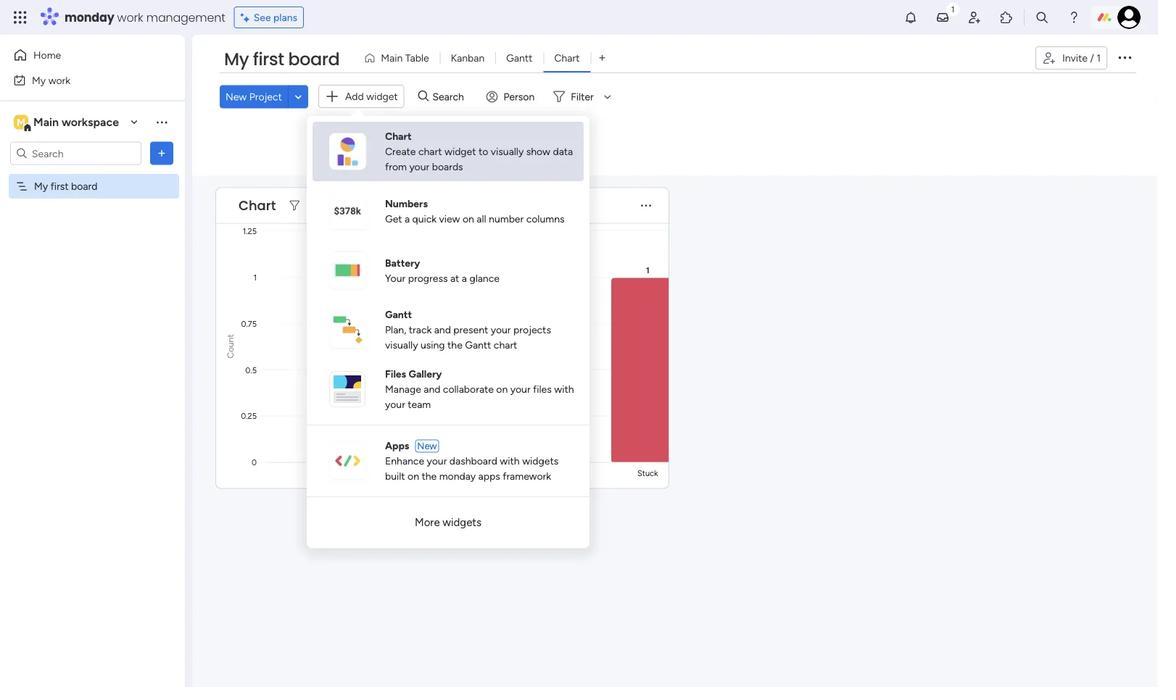 Task type: describe. For each thing, give the bounding box(es) containing it.
notifications image
[[904, 10, 918, 25]]

home button
[[9, 44, 156, 67]]

the inside enhance your dashboard with widgets built on the monday apps framework
[[422, 470, 437, 483]]

workspace options image
[[155, 115, 169, 129]]

1 horizontal spatial options image
[[1116, 48, 1134, 66]]

more dots image
[[641, 200, 651, 211]]

kanban button
[[440, 46, 496, 70]]

chart inside main content
[[239, 196, 276, 215]]

my work button
[[9, 69, 156, 92]]

Search field
[[429, 87, 473, 107]]

search everything image
[[1035, 10, 1050, 25]]

built
[[385, 470, 405, 483]]

chart inside chart create chart widget to visually show data from your boards
[[419, 145, 442, 158]]

dashboard
[[450, 455, 498, 468]]

person button
[[480, 85, 543, 108]]

main table
[[381, 52, 429, 64]]

my inside button
[[32, 74, 46, 86]]

new project button
[[220, 85, 288, 108]]

arrow down image
[[599, 88, 616, 105]]

chart inside button
[[554, 52, 580, 64]]

v2 search image
[[418, 89, 429, 105]]

gantt plan, track and present your projects visually using the gantt chart
[[385, 309, 551, 351]]

visually inside gantt plan, track and present your projects visually using the gantt chart
[[385, 339, 418, 351]]

2 vertical spatial gantt
[[465, 339, 491, 351]]

work for my
[[48, 74, 70, 86]]

create
[[385, 145, 416, 158]]

manage
[[385, 383, 421, 396]]

board inside list box
[[71, 180, 98, 193]]

to
[[479, 145, 488, 158]]

work for monday
[[117, 9, 143, 25]]

table
[[405, 52, 429, 64]]

invite / 1
[[1063, 52, 1101, 64]]

workspace
[[62, 115, 119, 129]]

main workspace
[[33, 115, 119, 129]]

and for collaborate
[[424, 383, 441, 396]]

1 vertical spatial options image
[[155, 146, 169, 161]]

your inside enhance your dashboard with widgets built on the monday apps framework
[[427, 455, 447, 468]]

add view image
[[599, 53, 605, 63]]

Search in workspace field
[[30, 145, 121, 162]]

1
[[1097, 52, 1101, 64]]

files gallery manage and collaborate on your files with your team
[[385, 368, 574, 411]]

get
[[385, 213, 402, 225]]

management
[[146, 9, 225, 25]]

your inside chart create chart widget to visually show data from your boards
[[409, 161, 430, 173]]

progress
[[408, 272, 448, 284]]

boards
[[432, 161, 463, 173]]

m
[[17, 116, 25, 128]]

at
[[450, 272, 459, 284]]

invite members image
[[968, 10, 982, 25]]

new project
[[226, 90, 282, 103]]

add
[[345, 90, 364, 103]]

chart button
[[544, 46, 591, 70]]

plans
[[274, 11, 298, 24]]

project
[[249, 90, 282, 103]]

your left 'files'
[[511, 383, 531, 396]]

first inside list box
[[51, 180, 69, 193]]

My first board field
[[221, 47, 343, 72]]

kanban
[[451, 52, 485, 64]]

apps
[[478, 470, 500, 483]]

my first board inside my first board list box
[[34, 180, 98, 193]]

enhance
[[385, 455, 424, 468]]

widget inside add widget popup button
[[366, 90, 398, 103]]

quick
[[412, 213, 437, 225]]

person
[[504, 90, 535, 103]]

on for view
[[463, 213, 474, 225]]

add widget button
[[318, 85, 405, 108]]

gantt for gantt plan, track and present your projects visually using the gantt chart
[[385, 309, 412, 321]]

invite / 1 button
[[1036, 46, 1108, 70]]

main table button
[[359, 46, 440, 70]]

team
[[408, 399, 431, 411]]

workspace selection element
[[14, 114, 121, 132]]

numbers get a quick view on all number columns
[[385, 197, 565, 225]]

1 image
[[947, 1, 960, 17]]

my inside list box
[[34, 180, 48, 193]]

add widget
[[345, 90, 398, 103]]

view
[[439, 213, 460, 225]]



Task type: vqa. For each thing, say whether or not it's contained in the screenshot.


Task type: locate. For each thing, give the bounding box(es) containing it.
0 vertical spatial first
[[253, 47, 284, 71]]

filter button
[[548, 85, 616, 108]]

2 horizontal spatial chart
[[554, 52, 580, 64]]

inbox image
[[936, 10, 950, 25]]

more widgets
[[415, 517, 482, 530]]

1 vertical spatial board
[[71, 180, 98, 193]]

1 vertical spatial with
[[500, 455, 520, 468]]

options image
[[1116, 48, 1134, 66], [155, 146, 169, 161]]

from
[[385, 161, 407, 173]]

data
[[553, 145, 573, 158]]

plan,
[[385, 324, 406, 336]]

and for present
[[434, 324, 451, 336]]

your inside gantt plan, track and present your projects visually using the gantt chart
[[491, 324, 511, 336]]

my work
[[32, 74, 70, 86]]

invite
[[1063, 52, 1088, 64]]

and
[[434, 324, 451, 336], [424, 383, 441, 396]]

and inside files gallery manage and collaborate on your files with your team
[[424, 383, 441, 396]]

1 horizontal spatial my first board
[[224, 47, 340, 71]]

1 horizontal spatial widgets
[[522, 455, 559, 468]]

first
[[253, 47, 284, 71], [51, 180, 69, 193]]

1 vertical spatial my
[[32, 74, 46, 86]]

help image
[[1067, 10, 1082, 25]]

0 vertical spatial on
[[463, 213, 474, 225]]

0 horizontal spatial first
[[51, 180, 69, 193]]

main
[[381, 52, 403, 64], [33, 115, 59, 129]]

my down home
[[32, 74, 46, 86]]

the inside gantt plan, track and present your projects visually using the gantt chart
[[448, 339, 463, 351]]

new for new
[[417, 441, 437, 452]]

number
[[489, 213, 524, 225]]

visually
[[491, 145, 524, 158], [385, 339, 418, 351]]

0 vertical spatial widget
[[366, 90, 398, 103]]

visually right to
[[491, 145, 524, 158]]

1 horizontal spatial on
[[463, 213, 474, 225]]

0 horizontal spatial gantt
[[385, 309, 412, 321]]

a right get
[[405, 213, 410, 225]]

work left management
[[117, 9, 143, 25]]

chart inside chart create chart widget to visually show data from your boards
[[385, 130, 412, 143]]

gantt inside gantt button
[[506, 52, 533, 64]]

1 vertical spatial the
[[422, 470, 437, 483]]

0 horizontal spatial chart
[[419, 145, 442, 158]]

with up the framework
[[500, 455, 520, 468]]

enhance your dashboard with widgets built on the monday apps framework
[[385, 455, 559, 483]]

1 horizontal spatial with
[[554, 383, 574, 396]]

my first board inside my first board field
[[224, 47, 340, 71]]

1 vertical spatial first
[[51, 180, 69, 193]]

on left "all"
[[463, 213, 474, 225]]

my
[[224, 47, 249, 71], [32, 74, 46, 86], [34, 180, 48, 193]]

chart left add view image
[[554, 52, 580, 64]]

0 vertical spatial a
[[405, 213, 410, 225]]

see plans
[[254, 11, 298, 24]]

apps image
[[1000, 10, 1014, 25]]

my first board list box
[[0, 171, 185, 395]]

my first board down search in workspace field
[[34, 180, 98, 193]]

0 horizontal spatial options image
[[155, 146, 169, 161]]

0 horizontal spatial monday
[[65, 9, 114, 25]]

monday
[[65, 9, 114, 25], [439, 470, 476, 483]]

chart down projects
[[494, 339, 518, 351]]

chart right dapulse drag handle 3 image
[[239, 196, 276, 215]]

1 horizontal spatial widget
[[445, 145, 476, 158]]

numbers
[[385, 197, 428, 210]]

0 vertical spatial work
[[117, 9, 143, 25]]

0 vertical spatial new
[[226, 90, 247, 103]]

my up new project 'button'
[[224, 47, 249, 71]]

gantt
[[506, 52, 533, 64], [385, 309, 412, 321], [465, 339, 491, 351]]

your right from
[[409, 161, 430, 173]]

0 vertical spatial chart
[[419, 145, 442, 158]]

monday up home button
[[65, 9, 114, 25]]

visually inside chart create chart widget to visually show data from your boards
[[491, 145, 524, 158]]

my down search in workspace field
[[34, 180, 48, 193]]

0 vertical spatial main
[[381, 52, 403, 64]]

my first board
[[224, 47, 340, 71], [34, 180, 98, 193]]

1 vertical spatial widgets
[[443, 517, 482, 530]]

new
[[226, 90, 247, 103], [417, 441, 437, 452]]

main right "workspace" icon
[[33, 115, 59, 129]]

1 vertical spatial a
[[462, 272, 467, 284]]

first down search in workspace field
[[51, 180, 69, 193]]

1 horizontal spatial new
[[417, 441, 437, 452]]

battery
[[385, 257, 420, 269]]

widgets right more
[[443, 517, 482, 530]]

board up the angle down image
[[288, 47, 340, 71]]

0 vertical spatial my first board
[[224, 47, 340, 71]]

1 vertical spatial monday
[[439, 470, 476, 483]]

0 vertical spatial with
[[554, 383, 574, 396]]

new up the enhance
[[417, 441, 437, 452]]

options image down workspace options icon
[[155, 146, 169, 161]]

chart up create
[[385, 130, 412, 143]]

first inside field
[[253, 47, 284, 71]]

board inside field
[[288, 47, 340, 71]]

0 vertical spatial gantt
[[506, 52, 533, 64]]

0 horizontal spatial widget
[[366, 90, 398, 103]]

dapulse drag handle 3 image
[[225, 200, 231, 211]]

all
[[477, 213, 487, 225]]

widgets
[[522, 455, 559, 468], [443, 517, 482, 530]]

angle down image
[[295, 91, 302, 102]]

work inside button
[[48, 74, 70, 86]]

chart
[[554, 52, 580, 64], [385, 130, 412, 143], [239, 196, 276, 215]]

1 vertical spatial gantt
[[385, 309, 412, 321]]

a right "at"
[[462, 272, 467, 284]]

widget inside chart create chart widget to visually show data from your boards
[[445, 145, 476, 158]]

a inside numbers get a quick view on all number columns
[[405, 213, 410, 225]]

the down the enhance
[[422, 470, 437, 483]]

v2 funnel image
[[290, 200, 300, 211]]

on down the enhance
[[408, 470, 419, 483]]

using
[[421, 339, 445, 351]]

john smith image
[[1118, 6, 1141, 29]]

show
[[526, 145, 551, 158]]

monday inside enhance your dashboard with widgets built on the monday apps framework
[[439, 470, 476, 483]]

the
[[448, 339, 463, 351], [422, 470, 437, 483]]

on inside enhance your dashboard with widgets built on the monday apps framework
[[408, 470, 419, 483]]

widgets up the framework
[[522, 455, 559, 468]]

your down "manage"
[[385, 399, 405, 411]]

1 vertical spatial main
[[33, 115, 59, 129]]

2 vertical spatial on
[[408, 470, 419, 483]]

1 vertical spatial chart
[[494, 339, 518, 351]]

1 horizontal spatial chart
[[385, 130, 412, 143]]

battery your progress at a glance
[[385, 257, 500, 284]]

1 horizontal spatial first
[[253, 47, 284, 71]]

on right collaborate
[[496, 383, 508, 396]]

0 horizontal spatial main
[[33, 115, 59, 129]]

0 horizontal spatial board
[[71, 180, 98, 193]]

present
[[454, 324, 488, 336]]

2 vertical spatial my
[[34, 180, 48, 193]]

0 vertical spatial board
[[288, 47, 340, 71]]

first up project on the left of page
[[253, 47, 284, 71]]

1 horizontal spatial board
[[288, 47, 340, 71]]

see
[[254, 11, 271, 24]]

apps
[[385, 440, 409, 452]]

more
[[415, 517, 440, 530]]

0 horizontal spatial my first board
[[34, 180, 98, 193]]

/
[[1091, 52, 1095, 64]]

1 vertical spatial work
[[48, 74, 70, 86]]

my first board up project on the left of page
[[224, 47, 340, 71]]

monday down dashboard
[[439, 470, 476, 483]]

1 vertical spatial my first board
[[34, 180, 98, 193]]

framework
[[503, 470, 551, 483]]

1 vertical spatial chart
[[385, 130, 412, 143]]

0 vertical spatial the
[[448, 339, 463, 351]]

on inside numbers get a quick view on all number columns
[[463, 213, 474, 225]]

1 horizontal spatial work
[[117, 9, 143, 25]]

new left project on the left of page
[[226, 90, 247, 103]]

chart create chart widget to visually show data from your boards
[[385, 130, 573, 173]]

with inside files gallery manage and collaborate on your files with your team
[[554, 383, 574, 396]]

my inside field
[[224, 47, 249, 71]]

1 vertical spatial and
[[424, 383, 441, 396]]

a inside battery your progress at a glance
[[462, 272, 467, 284]]

1 vertical spatial visually
[[385, 339, 418, 351]]

track
[[409, 324, 432, 336]]

widget
[[366, 90, 398, 103], [445, 145, 476, 158]]

0 horizontal spatial new
[[226, 90, 247, 103]]

filter
[[571, 90, 594, 103]]

1 horizontal spatial a
[[462, 272, 467, 284]]

on for collaborate
[[496, 383, 508, 396]]

main inside workspace selection element
[[33, 115, 59, 129]]

0 horizontal spatial work
[[48, 74, 70, 86]]

files
[[385, 368, 406, 380]]

chart main content
[[192, 176, 1159, 688]]

options image right 1
[[1116, 48, 1134, 66]]

main left table
[[381, 52, 403, 64]]

0 vertical spatial monday
[[65, 9, 114, 25]]

widgets inside enhance your dashboard with widgets built on the monday apps framework
[[522, 455, 559, 468]]

0 vertical spatial visually
[[491, 145, 524, 158]]

0 horizontal spatial chart
[[239, 196, 276, 215]]

gallery
[[409, 368, 442, 380]]

main for main table
[[381, 52, 403, 64]]

gantt down present
[[465, 339, 491, 351]]

columns
[[526, 213, 565, 225]]

select product image
[[13, 10, 28, 25]]

collaborate
[[443, 383, 494, 396]]

1 horizontal spatial gantt
[[465, 339, 491, 351]]

on inside files gallery manage and collaborate on your files with your team
[[496, 383, 508, 396]]

widget up the "boards"
[[445, 145, 476, 158]]

gantt button
[[496, 46, 544, 70]]

with
[[554, 383, 574, 396], [500, 455, 520, 468]]

1 horizontal spatial main
[[381, 52, 403, 64]]

chart
[[419, 145, 442, 158], [494, 339, 518, 351]]

main for main workspace
[[33, 115, 59, 129]]

board down search in workspace field
[[71, 180, 98, 193]]

gantt up person
[[506, 52, 533, 64]]

2 horizontal spatial gantt
[[506, 52, 533, 64]]

main inside button
[[381, 52, 403, 64]]

home
[[33, 49, 61, 61]]

new inside 'button'
[[226, 90, 247, 103]]

your
[[409, 161, 430, 173], [491, 324, 511, 336], [511, 383, 531, 396], [385, 399, 405, 411], [427, 455, 447, 468]]

work down home
[[48, 74, 70, 86]]

workspace image
[[14, 114, 28, 130]]

0 vertical spatial chart
[[554, 52, 580, 64]]

0 vertical spatial and
[[434, 324, 451, 336]]

1 horizontal spatial chart
[[494, 339, 518, 351]]

chart inside gantt plan, track and present your projects visually using the gantt chart
[[494, 339, 518, 351]]

your right the enhance
[[427, 455, 447, 468]]

with right 'files'
[[554, 383, 574, 396]]

0 horizontal spatial the
[[422, 470, 437, 483]]

widget right "add" at left top
[[366, 90, 398, 103]]

a
[[405, 213, 410, 225], [462, 272, 467, 284]]

1 vertical spatial new
[[417, 441, 437, 452]]

chart up the "boards"
[[419, 145, 442, 158]]

1 vertical spatial on
[[496, 383, 508, 396]]

gantt for gantt
[[506, 52, 533, 64]]

0 horizontal spatial visually
[[385, 339, 418, 351]]

see plans button
[[234, 7, 304, 28]]

visually down plan, on the top left of the page
[[385, 339, 418, 351]]

0 horizontal spatial widgets
[[443, 517, 482, 530]]

option
[[0, 173, 185, 176]]

work
[[117, 9, 143, 25], [48, 74, 70, 86]]

your right present
[[491, 324, 511, 336]]

0 horizontal spatial with
[[500, 455, 520, 468]]

and down 'gallery'
[[424, 383, 441, 396]]

2 horizontal spatial on
[[496, 383, 508, 396]]

0 vertical spatial my
[[224, 47, 249, 71]]

and up using
[[434, 324, 451, 336]]

1 horizontal spatial the
[[448, 339, 463, 351]]

projects
[[514, 324, 551, 336]]

gantt up plan, on the top left of the page
[[385, 309, 412, 321]]

0 horizontal spatial a
[[405, 213, 410, 225]]

2 vertical spatial chart
[[239, 196, 276, 215]]

0 vertical spatial options image
[[1116, 48, 1134, 66]]

glance
[[470, 272, 500, 284]]

new for new project
[[226, 90, 247, 103]]

board
[[288, 47, 340, 71], [71, 180, 98, 193]]

with inside enhance your dashboard with widgets built on the monday apps framework
[[500, 455, 520, 468]]

the down present
[[448, 339, 463, 351]]

and inside gantt plan, track and present your projects visually using the gantt chart
[[434, 324, 451, 336]]

your
[[385, 272, 406, 284]]

0 vertical spatial widgets
[[522, 455, 559, 468]]

0 horizontal spatial on
[[408, 470, 419, 483]]

files
[[533, 383, 552, 396]]

1 horizontal spatial monday
[[439, 470, 476, 483]]

monday work management
[[65, 9, 225, 25]]

1 vertical spatial widget
[[445, 145, 476, 158]]

on
[[463, 213, 474, 225], [496, 383, 508, 396], [408, 470, 419, 483]]

1 horizontal spatial visually
[[491, 145, 524, 158]]



